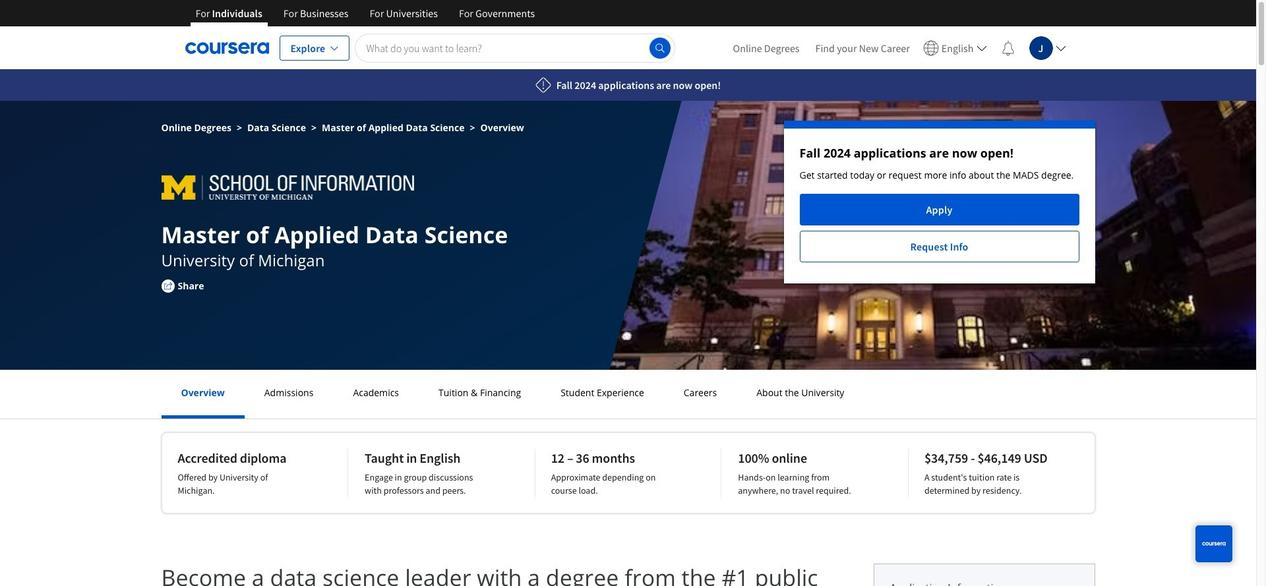 Task type: locate. For each thing, give the bounding box(es) containing it.
coursera image
[[185, 37, 269, 58]]

banner navigation
[[185, 0, 546, 36]]

What do you want to learn? text field
[[355, 33, 675, 62]]

None search field
[[355, 33, 675, 62]]

menu
[[725, 26, 1072, 69]]



Task type: vqa. For each thing, say whether or not it's contained in the screenshot.
menu
yes



Task type: describe. For each thing, give the bounding box(es) containing it.
university of michigan image
[[161, 168, 423, 200]]



